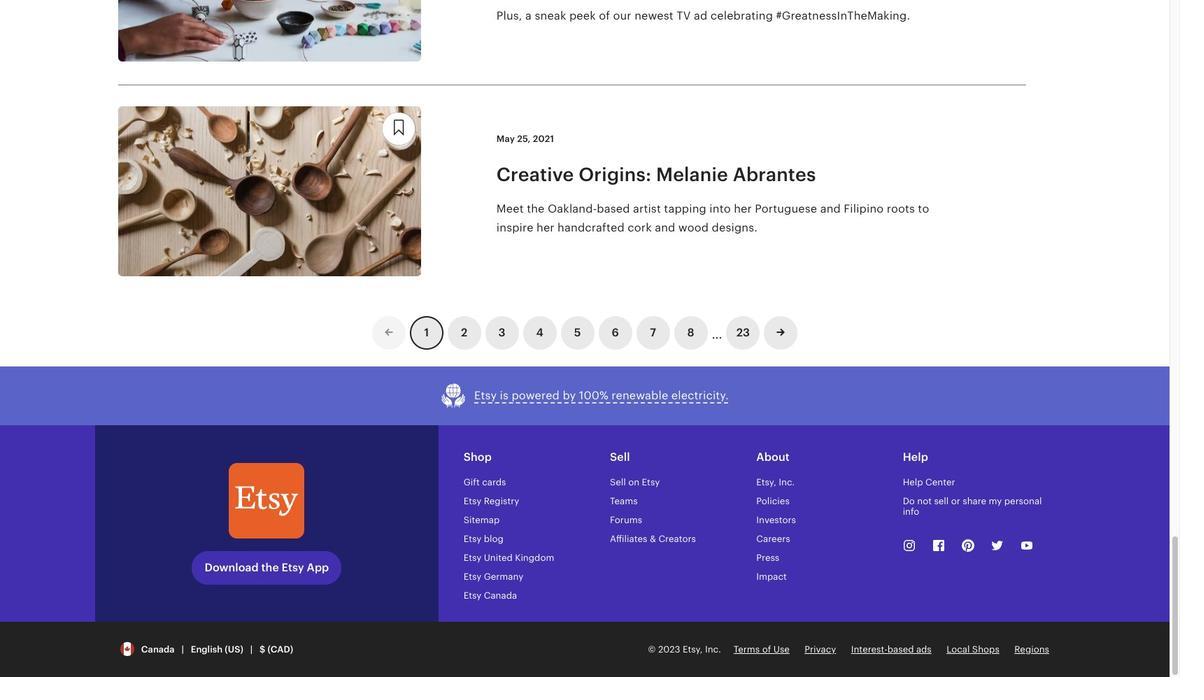 Task type: describe. For each thing, give the bounding box(es) containing it.
©
[[648, 644, 656, 655]]

8
[[688, 326, 695, 339]]

affiliates & creators
[[610, 534, 696, 545]]

careers
[[757, 534, 791, 545]]

designs.
[[712, 221, 758, 234]]

etsy right on
[[642, 477, 660, 488]]

based inside meet the oakland-based artist tapping into her portuguese and filipino roots to inspire her handcrafted cork and wood designs.
[[597, 202, 630, 215]]

7 link
[[637, 316, 670, 350]]

roots
[[887, 202, 915, 215]]

1 horizontal spatial her
[[734, 202, 752, 215]]

not
[[918, 496, 932, 507]]

newest
[[635, 9, 674, 22]]

gift
[[464, 477, 480, 488]]

etsy for etsy germany
[[464, 572, 482, 582]]

creative
[[497, 164, 574, 185]]

etsy canada
[[464, 591, 517, 601]]

2 | from the left
[[250, 644, 253, 655]]

sell for sell
[[610, 451, 630, 464]]

0 vertical spatial of
[[599, 9, 610, 22]]

etsy germany link
[[464, 572, 524, 582]]

sell for sell on etsy
[[610, 477, 626, 488]]

impact
[[757, 572, 787, 582]]

6 link
[[599, 316, 632, 350]]

filipino
[[844, 202, 884, 215]]

our
[[613, 9, 632, 22]]

melanie
[[656, 164, 729, 185]]

7
[[650, 326, 657, 339]]

meet
[[497, 202, 524, 215]]

8 link
[[674, 316, 708, 350]]

may 25, 2021
[[497, 133, 554, 144]]

cork
[[628, 221, 652, 234]]

teams
[[610, 496, 638, 507]]

creators
[[659, 534, 696, 545]]

terms of use link
[[734, 644, 790, 655]]

tv
[[677, 9, 691, 22]]

0 vertical spatial etsy,
[[757, 477, 777, 488]]

etsy for etsy canada
[[464, 591, 482, 601]]

regions button
[[1015, 644, 1050, 656]]

1 | from the left
[[182, 644, 184, 655]]

do
[[903, 496, 915, 507]]

0 horizontal spatial her
[[537, 221, 555, 234]]

wood
[[679, 221, 709, 234]]

celebrating
[[711, 9, 773, 22]]

careers link
[[757, 534, 791, 545]]

artist
[[633, 202, 661, 215]]

&
[[650, 534, 656, 545]]

interest-
[[852, 644, 888, 655]]

english
[[191, 644, 223, 655]]

etsy is powered by 100% renewable electricity. button
[[441, 384, 729, 409]]

my
[[989, 496, 1003, 507]]

handcrafted
[[558, 221, 625, 234]]

etsy united kingdom
[[464, 553, 555, 563]]

terms of use
[[734, 644, 790, 655]]

canada image
[[120, 643, 134, 657]]

may
[[497, 133, 515, 144]]

3
[[499, 326, 506, 339]]

sell on etsy
[[610, 477, 660, 488]]

0 horizontal spatial inc.
[[705, 644, 721, 655]]

1 vertical spatial and
[[655, 221, 676, 234]]

etsy registry
[[464, 496, 520, 507]]

affiliates
[[610, 534, 648, 545]]

download the etsy app
[[205, 561, 329, 574]]

shops
[[973, 644, 1000, 655]]

into
[[710, 202, 731, 215]]

etsy for etsy registry
[[464, 496, 482, 507]]

meet the oakland-based artist tapping into her portuguese and filipino roots to inspire her handcrafted cork and wood designs.
[[497, 202, 930, 234]]

or
[[952, 496, 961, 507]]

privacy
[[805, 644, 837, 655]]

affiliates & creators link
[[610, 534, 696, 545]]

23
[[737, 326, 750, 339]]

by
[[563, 389, 576, 403]]

use
[[774, 644, 790, 655]]

creative origins: melanie abrantes image
[[118, 106, 421, 277]]

shop
[[464, 451, 492, 464]]

local shops
[[947, 644, 1000, 655]]

download
[[205, 561, 259, 574]]

2023
[[659, 644, 681, 655]]

1 vertical spatial canada
[[141, 644, 175, 655]]

0 horizontal spatial etsy,
[[683, 644, 703, 655]]

0 vertical spatial inc.
[[779, 477, 795, 488]]

tapping
[[664, 202, 707, 215]]

etsy germany
[[464, 572, 524, 582]]

peek
[[570, 9, 596, 22]]

1 horizontal spatial based
[[888, 644, 914, 655]]

blog
[[484, 534, 504, 545]]

100%
[[579, 389, 609, 403]]

gift cards link
[[464, 477, 506, 488]]

the for oakland-
[[527, 202, 545, 215]]

canada   |   english (us)   |   $ (cad)
[[137, 644, 293, 655]]

$
[[260, 644, 265, 655]]

plus, a sneak peek of our newest tv ad celebrating #greatnessinthemaking.
[[497, 9, 911, 22]]

gift cards
[[464, 477, 506, 488]]

forums
[[610, 515, 643, 526]]

press
[[757, 553, 780, 563]]

app
[[307, 561, 329, 574]]

© 2023 etsy, inc.
[[648, 644, 721, 655]]

electricity.
[[672, 389, 729, 403]]



Task type: vqa. For each thing, say whether or not it's contained in the screenshot.
the May 25, 2021
yes



Task type: locate. For each thing, give the bounding box(es) containing it.
inc. up policies
[[779, 477, 795, 488]]

canada down germany
[[484, 591, 517, 601]]

germany
[[484, 572, 524, 582]]

sitemap
[[464, 515, 500, 526]]

ad
[[694, 9, 708, 22]]

0 horizontal spatial based
[[597, 202, 630, 215]]

4 link
[[523, 316, 557, 350]]

her up 'designs.'
[[734, 202, 752, 215]]

sitemap link
[[464, 515, 500, 526]]

etsy canada link
[[464, 591, 517, 601]]

policies link
[[757, 496, 790, 507]]

privacy link
[[805, 644, 837, 655]]

the right meet
[[527, 202, 545, 215]]

1
[[424, 326, 429, 339]]

etsy, up policies
[[757, 477, 777, 488]]

25,
[[517, 133, 531, 144]]

0 horizontal spatial the
[[261, 561, 279, 574]]

help for help center
[[903, 477, 924, 488]]

0 horizontal spatial canada
[[141, 644, 175, 655]]

5 link
[[561, 316, 595, 350]]

etsy inside button
[[475, 389, 497, 403]]

based left "ads" at the right
[[888, 644, 914, 655]]

1 vertical spatial her
[[537, 221, 555, 234]]

etsy left app
[[282, 561, 304, 574]]

etsy
[[475, 389, 497, 403], [642, 477, 660, 488], [464, 496, 482, 507], [464, 534, 482, 545], [464, 553, 482, 563], [282, 561, 304, 574], [464, 572, 482, 582], [464, 591, 482, 601]]

1 horizontal spatial the
[[527, 202, 545, 215]]

regions
[[1015, 644, 1050, 655]]

sneak
[[535, 9, 567, 22]]

0 vertical spatial based
[[597, 202, 630, 215]]

1 vertical spatial etsy,
[[683, 644, 703, 655]]

and right 'cork'
[[655, 221, 676, 234]]

1 horizontal spatial of
[[763, 644, 772, 655]]

oakland-
[[548, 202, 597, 215]]

policies
[[757, 496, 790, 507]]

etsy down gift
[[464, 496, 482, 507]]

of left our
[[599, 9, 610, 22]]

2 sell from the top
[[610, 477, 626, 488]]

|
[[182, 644, 184, 655], [250, 644, 253, 655]]

0 vertical spatial and
[[821, 202, 841, 215]]

canada right canada icon
[[141, 644, 175, 655]]

23 link
[[727, 316, 760, 350]]

interest-based ads link
[[852, 644, 932, 655]]

1 link
[[410, 316, 443, 350]]

etsy for etsy united kingdom
[[464, 553, 482, 563]]

| left english
[[182, 644, 184, 655]]

based up handcrafted
[[597, 202, 630, 215]]

help up help center
[[903, 451, 929, 464]]

sell
[[610, 451, 630, 464], [610, 477, 626, 488]]

3 link
[[485, 316, 519, 350]]

center
[[926, 477, 956, 488]]

sell up on
[[610, 451, 630, 464]]

etsy registry link
[[464, 496, 520, 507]]

plus,
[[497, 9, 523, 22]]

1 horizontal spatial |
[[250, 644, 253, 655]]

0 vertical spatial help
[[903, 451, 929, 464]]

etsy, right "2023"
[[683, 644, 703, 655]]

etsy down sitemap
[[464, 534, 482, 545]]

to
[[919, 202, 930, 215]]

6
[[612, 326, 619, 339]]

creative origins: melanie abrantes link
[[497, 162, 945, 187]]

investors link
[[757, 515, 796, 526]]

1 horizontal spatial canada
[[484, 591, 517, 601]]

1 vertical spatial help
[[903, 477, 924, 488]]

canada
[[484, 591, 517, 601], [141, 644, 175, 655]]

1 help from the top
[[903, 451, 929, 464]]

#greatnessinthemaking.
[[776, 9, 911, 22]]

1 vertical spatial based
[[888, 644, 914, 655]]

sell
[[935, 496, 949, 507]]

etsy united kingdom link
[[464, 553, 555, 563]]

0 vertical spatial the
[[527, 202, 545, 215]]

her right inspire
[[537, 221, 555, 234]]

cards
[[482, 477, 506, 488]]

help for help
[[903, 451, 929, 464]]

…
[[712, 322, 723, 343]]

(us)
[[225, 644, 243, 655]]

1 horizontal spatial etsy,
[[757, 477, 777, 488]]

renewable
[[612, 389, 669, 403]]

0 horizontal spatial of
[[599, 9, 610, 22]]

etsy up the etsy canada
[[464, 572, 482, 582]]

local
[[947, 644, 970, 655]]

inc. left terms
[[705, 644, 721, 655]]

a
[[526, 9, 532, 22]]

portuguese
[[755, 202, 818, 215]]

creative origins: melanie abrantes
[[497, 164, 817, 185]]

forums link
[[610, 515, 643, 526]]

share
[[963, 496, 987, 507]]

impact link
[[757, 572, 787, 582]]

etsy, inc.
[[757, 477, 795, 488]]

help
[[903, 451, 929, 464], [903, 477, 924, 488]]

kingdom
[[515, 553, 555, 563]]

0 horizontal spatial and
[[655, 221, 676, 234]]

5
[[574, 326, 581, 339]]

etsy for etsy blog
[[464, 534, 482, 545]]

1 horizontal spatial inc.
[[779, 477, 795, 488]]

do not sell or share my personal info
[[903, 496, 1043, 517]]

sell on etsy link
[[610, 477, 660, 488]]

investors
[[757, 515, 796, 526]]

and left filipino
[[821, 202, 841, 215]]

0 vertical spatial her
[[734, 202, 752, 215]]

inc.
[[779, 477, 795, 488], [705, 644, 721, 655]]

0 horizontal spatial |
[[182, 644, 184, 655]]

is
[[500, 389, 509, 403]]

1 vertical spatial the
[[261, 561, 279, 574]]

do not sell or share my personal info link
[[903, 496, 1043, 517]]

help center
[[903, 477, 956, 488]]

sell left on
[[610, 477, 626, 488]]

0 vertical spatial sell
[[610, 451, 630, 464]]

2 help from the top
[[903, 477, 924, 488]]

(cad)
[[268, 644, 293, 655]]

abrantes
[[733, 164, 817, 185]]

1 vertical spatial inc.
[[705, 644, 721, 655]]

etsy left the is
[[475, 389, 497, 403]]

interest-based ads
[[852, 644, 932, 655]]

and
[[821, 202, 841, 215], [655, 221, 676, 234]]

2021
[[533, 133, 554, 144]]

1 vertical spatial sell
[[610, 477, 626, 488]]

etsy is powered by 100% renewable electricity.
[[475, 389, 729, 403]]

4
[[536, 326, 544, 339]]

the right download
[[261, 561, 279, 574]]

help up do
[[903, 477, 924, 488]]

1 sell from the top
[[610, 451, 630, 464]]

2 link
[[448, 316, 481, 350]]

2
[[461, 326, 468, 339]]

etsy down etsy germany
[[464, 591, 482, 601]]

| left $
[[250, 644, 253, 655]]

of left use
[[763, 644, 772, 655]]

the inside meet the oakland-based artist tapping into her portuguese and filipino roots to inspire her handcrafted cork and wood designs.
[[527, 202, 545, 215]]

the for etsy
[[261, 561, 279, 574]]

1 vertical spatial of
[[763, 644, 772, 655]]

inspire
[[497, 221, 534, 234]]

1 horizontal spatial and
[[821, 202, 841, 215]]

0 vertical spatial canada
[[484, 591, 517, 601]]

etsy for etsy is powered by 100% renewable electricity.
[[475, 389, 497, 403]]

etsy down etsy blog link
[[464, 553, 482, 563]]

etsy,
[[757, 477, 777, 488], [683, 644, 703, 655]]

registry
[[484, 496, 520, 507]]



